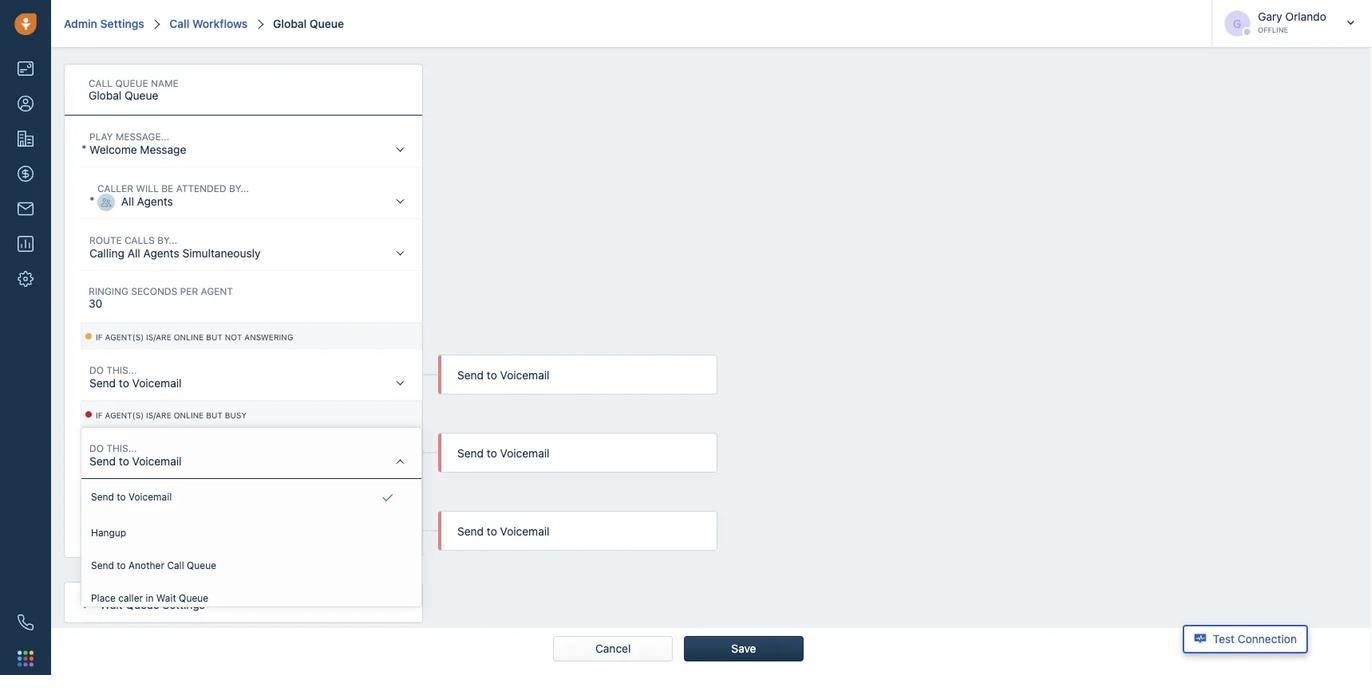 Task type: describe. For each thing, give the bounding box(es) containing it.
connection
[[1238, 633, 1297, 646]]

send inside option
[[91, 492, 114, 503]]

wait queue settings
[[100, 599, 205, 612]]

global queue
[[273, 17, 344, 30]]

list box containing send to voicemail
[[81, 480, 421, 613]]

welcome message button
[[81, 117, 421, 168]]

calling
[[89, 247, 124, 260]]

phone element
[[10, 607, 41, 639]]

to inside option
[[117, 492, 126, 503]]

online for busy
[[174, 411, 204, 421]]

g
[[1233, 17, 1241, 30]]

offline
[[105, 490, 138, 499]]

tick image
[[382, 489, 393, 509]]

workflows
[[192, 17, 248, 30]]

0 vertical spatial call
[[169, 17, 189, 30]]

call workflows
[[169, 17, 248, 30]]

send inside dropdown button
[[89, 455, 116, 468]]

agent(s) for if agent(s) is/are online but not answering
[[105, 333, 144, 342]]

admin settings link
[[64, 17, 144, 30]]

is/are for if agent(s)  is/are online but busy
[[146, 411, 171, 421]]

test connection
[[1213, 633, 1297, 646]]

but for busy
[[206, 411, 223, 421]]

save
[[731, 643, 756, 656]]

global
[[273, 17, 307, 30]]

answering
[[244, 333, 293, 342]]

busy
[[225, 411, 247, 421]]

1 send to voicemail button from the top
[[81, 350, 421, 401]]

if offline
[[96, 490, 138, 499]]

cancel link
[[586, 637, 640, 662]]

all inside button
[[121, 195, 134, 208]]

place caller in wait queue
[[91, 593, 208, 604]]

agent(s) for if agent(s)  is/are online but busy
[[105, 411, 144, 421]]

send to voicemail inside dropdown button
[[89, 455, 182, 468]]

cancel
[[595, 643, 631, 656]]

place
[[91, 593, 116, 604]]

hangup
[[91, 527, 126, 538]]

welcome message
[[89, 143, 186, 156]]

voicemail inside dropdown button
[[132, 455, 182, 468]]

calling all agents simultaneously
[[89, 247, 261, 260]]

2 send to voicemail button from the top
[[81, 507, 421, 558]]

if agent(s) is/are online but not answering
[[96, 333, 293, 342]]

message
[[140, 143, 186, 156]]

welcome
[[89, 143, 137, 156]]

send to voicemail button
[[81, 429, 421, 480]]



Task type: vqa. For each thing, say whether or not it's contained in the screenshot.
Send within dropdown button
yes



Task type: locate. For each thing, give the bounding box(es) containing it.
all right calling
[[127, 247, 140, 260]]

1 horizontal spatial *
[[89, 194, 95, 207]]

1 vertical spatial agents
[[143, 247, 179, 260]]

1 online from the top
[[174, 333, 204, 342]]

* for welcome message button
[[81, 142, 87, 156]]

list box
[[81, 480, 421, 613]]

if
[[96, 333, 103, 342], [96, 411, 103, 421], [96, 490, 103, 499]]

agents inside button
[[137, 195, 173, 208]]

online for not
[[174, 333, 204, 342]]

1 vertical spatial if
[[96, 411, 103, 421]]

* left welcome
[[81, 142, 87, 156]]

admin
[[64, 17, 97, 30]]

simultaneously
[[182, 247, 261, 260]]

voicemail inside option
[[128, 492, 172, 503]]

agents down all agents
[[143, 247, 179, 260]]

0 horizontal spatial settings
[[100, 17, 144, 30]]

if for if agent(s) is/are online but not answering
[[96, 333, 103, 342]]

send to voicemail option
[[85, 483, 418, 515]]

send to voicemail button
[[81, 350, 421, 401], [81, 507, 421, 558]]

phone image
[[18, 615, 34, 631]]

but
[[206, 333, 223, 342], [206, 411, 223, 421]]

* for all agents button
[[89, 194, 95, 207]]

2 vertical spatial if
[[96, 490, 103, 499]]

0 vertical spatial *
[[81, 142, 87, 156]]

online left busy
[[174, 411, 204, 421]]

all agents
[[121, 195, 173, 208]]

1 is/are from the top
[[146, 333, 171, 342]]

another
[[128, 560, 164, 571]]

1 horizontal spatial wait
[[156, 593, 176, 604]]

0 vertical spatial settings
[[100, 17, 144, 30]]

settings right admin
[[100, 17, 144, 30]]

caller
[[118, 593, 143, 604]]

0 horizontal spatial *
[[81, 142, 87, 156]]

orlando
[[1285, 10, 1326, 23]]

queue right another
[[187, 560, 216, 571]]

0 vertical spatial online
[[174, 333, 204, 342]]

voicemail
[[500, 369, 549, 382], [132, 377, 182, 390], [500, 447, 549, 460], [132, 455, 182, 468], [128, 492, 172, 503], [500, 526, 549, 539], [132, 533, 182, 546]]

call
[[169, 17, 189, 30], [167, 560, 184, 571]]

is/are for if agent(s) is/are online but not answering
[[146, 333, 171, 342]]

settings right in
[[162, 599, 205, 612]]

0 vertical spatial but
[[206, 333, 223, 342]]

2 but from the top
[[206, 411, 223, 421]]

wait right in
[[156, 593, 176, 604]]

all agents button
[[89, 168, 421, 219]]

1 vertical spatial all
[[127, 247, 140, 260]]

agents
[[137, 195, 173, 208], [143, 247, 179, 260]]

0 vertical spatial agent(s)
[[105, 333, 144, 342]]

online
[[174, 333, 204, 342], [174, 411, 204, 421]]

agent(s)
[[105, 333, 144, 342], [105, 411, 144, 421]]

if agent(s)  is/are online but busy
[[96, 411, 247, 421]]

* left the group icon
[[89, 194, 95, 207]]

freshworks switcher image
[[18, 651, 34, 667]]

2 if from the top
[[96, 411, 103, 421]]

online left not
[[174, 333, 204, 342]]

gary orlando offline
[[1258, 10, 1326, 34]]

but for not
[[206, 333, 223, 342]]

agents right the group icon
[[137, 195, 173, 208]]

but left not
[[206, 333, 223, 342]]

1 horizontal spatial settings
[[162, 599, 205, 612]]

0 vertical spatial if
[[96, 333, 103, 342]]

is/are left not
[[146, 333, 171, 342]]

gary
[[1258, 10, 1282, 23]]

*
[[81, 142, 87, 156], [89, 194, 95, 207]]

1 if from the top
[[96, 333, 103, 342]]

send to voicemail button down send to voicemail dropdown button at the bottom of the page
[[81, 507, 421, 558]]

send to another call queue
[[91, 560, 216, 571]]

1 vertical spatial online
[[174, 411, 204, 421]]

all
[[121, 195, 134, 208], [127, 247, 140, 260]]

1 vertical spatial but
[[206, 411, 223, 421]]

queue right in
[[179, 593, 208, 604]]

2 is/are from the top
[[146, 411, 171, 421]]

1 vertical spatial send to voicemail button
[[81, 507, 421, 558]]

1 but from the top
[[206, 333, 223, 342]]

1 vertical spatial is/are
[[146, 411, 171, 421]]

all right the group icon
[[121, 195, 134, 208]]

admin settings
[[64, 17, 144, 30]]

0 vertical spatial send to voicemail button
[[81, 350, 421, 401]]

None field
[[81, 76, 357, 114], [81, 284, 422, 322], [81, 76, 357, 114], [81, 284, 422, 322]]

1 vertical spatial *
[[89, 194, 95, 207]]

1 vertical spatial call
[[167, 560, 184, 571]]

queue down another
[[126, 599, 159, 612]]

1 agent(s) from the top
[[105, 333, 144, 342]]

2 agent(s) from the top
[[105, 411, 144, 421]]

if for if agent(s)  is/are online but busy
[[96, 411, 103, 421]]

call right another
[[167, 560, 184, 571]]

send to voicemail
[[457, 369, 549, 382], [89, 377, 182, 390], [457, 447, 549, 460], [89, 455, 182, 468], [91, 492, 172, 503], [457, 526, 549, 539], [89, 533, 182, 546]]

offline
[[1258, 26, 1288, 34]]

not
[[225, 333, 242, 342]]

is/are
[[146, 333, 171, 342], [146, 411, 171, 421]]

0 vertical spatial is/are
[[146, 333, 171, 342]]

wait
[[156, 593, 176, 604], [100, 599, 123, 612]]

queue
[[310, 17, 344, 30], [187, 560, 216, 571], [179, 593, 208, 604], [126, 599, 159, 612]]

1 vertical spatial settings
[[162, 599, 205, 612]]

send to voicemail button down "answering"
[[81, 350, 421, 401]]

2 online from the top
[[174, 411, 204, 421]]

in
[[146, 593, 154, 604]]

call workflows link
[[167, 17, 248, 30]]

1 vertical spatial agent(s)
[[105, 411, 144, 421]]

0 vertical spatial all
[[121, 195, 134, 208]]

group image
[[97, 194, 115, 211]]

but left busy
[[206, 411, 223, 421]]

to
[[487, 369, 497, 382], [119, 377, 129, 390], [487, 447, 497, 460], [119, 455, 129, 468], [117, 492, 126, 503], [487, 526, 497, 539], [119, 533, 129, 546], [117, 560, 126, 571]]

queue right global
[[310, 17, 344, 30]]

0 horizontal spatial wait
[[100, 599, 123, 612]]

wait left in
[[100, 599, 123, 612]]

send to voicemail inside option
[[91, 492, 172, 503]]

test
[[1213, 633, 1235, 646]]

is/are left busy
[[146, 411, 171, 421]]

0 vertical spatial agents
[[137, 195, 173, 208]]

to inside dropdown button
[[119, 455, 129, 468]]

call left workflows
[[169, 17, 189, 30]]

settings
[[100, 17, 144, 30], [162, 599, 205, 612]]

send
[[457, 369, 484, 382], [89, 377, 116, 390], [457, 447, 484, 460], [89, 455, 116, 468], [91, 492, 114, 503], [457, 526, 484, 539], [89, 533, 116, 546], [91, 560, 114, 571]]

3 if from the top
[[96, 490, 103, 499]]



